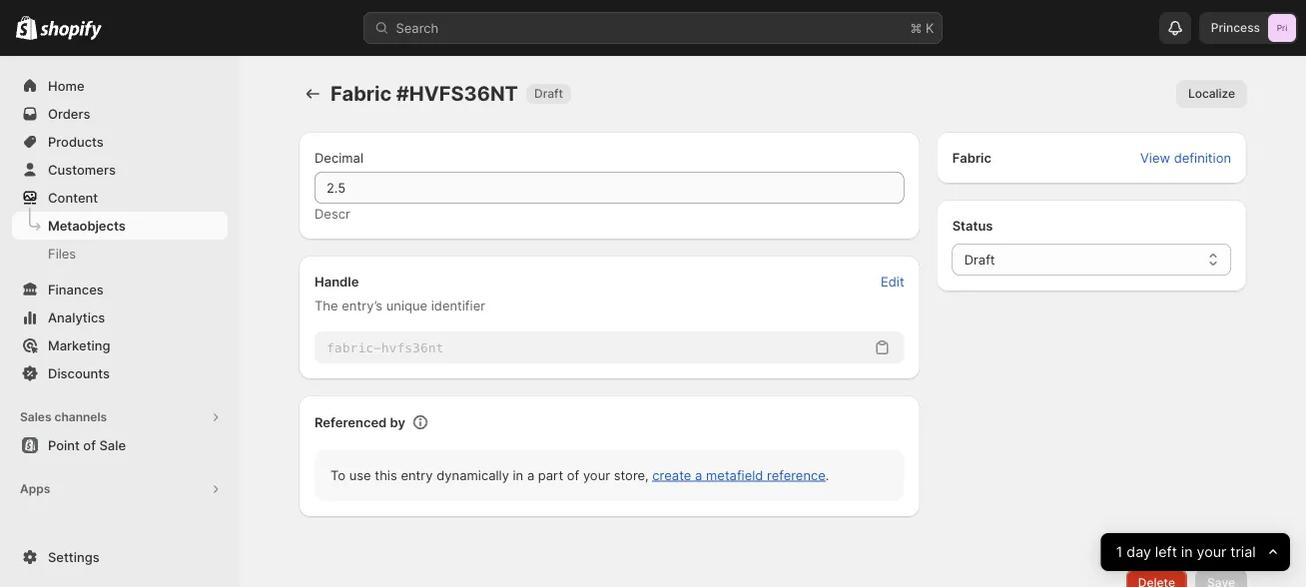 Task type: describe. For each thing, give the bounding box(es) containing it.
settings link
[[12, 543, 228, 571]]

metaobjects
[[48, 218, 126, 233]]

1 day left in your trial button
[[1101, 533, 1290, 571]]

decimal
[[315, 150, 364, 165]]

settings
[[48, 549, 100, 565]]

sales channels
[[20, 410, 107, 424]]

files link
[[12, 240, 228, 268]]

⌘ k
[[910, 20, 934, 35]]

entry's
[[342, 298, 383, 313]]

apps button
[[12, 475, 228, 503]]

part
[[538, 467, 563, 483]]

#hvfs36nt
[[396, 81, 518, 106]]

to
[[331, 467, 346, 483]]

day
[[1127, 544, 1152, 561]]

referenced
[[315, 414, 387, 430]]

view definition
[[1141, 150, 1231, 165]]

descr
[[315, 206, 350, 221]]

edit button
[[869, 268, 916, 296]]

finances link
[[12, 276, 228, 304]]

draft for status
[[964, 252, 995, 267]]

shopify image
[[16, 16, 37, 40]]

store,
[[614, 467, 649, 483]]

your inside dropdown button
[[1197, 544, 1227, 561]]

point of sale
[[48, 437, 126, 453]]

1
[[1116, 544, 1123, 561]]

princess
[[1211, 20, 1260, 35]]

identifier
[[431, 298, 485, 313]]

0 vertical spatial your
[[583, 467, 610, 483]]

metaobjects link
[[12, 212, 228, 240]]

customers
[[48, 162, 116, 177]]

home
[[48, 78, 84, 93]]

marketing
[[48, 338, 110, 353]]

.
[[826, 467, 829, 483]]

analytics link
[[12, 304, 228, 332]]

search
[[396, 20, 439, 35]]

view
[[1141, 150, 1171, 165]]

channels
[[54, 410, 107, 424]]

left
[[1156, 544, 1178, 561]]

to use this entry dynamically in a part of your store, create a metafield reference .
[[331, 467, 829, 483]]

marketing link
[[12, 332, 228, 360]]

create a metafield reference link
[[653, 467, 826, 483]]

k
[[926, 20, 934, 35]]

dynamically
[[437, 467, 509, 483]]

analytics
[[48, 310, 105, 325]]

of inside button
[[83, 437, 96, 453]]

finances
[[48, 282, 104, 297]]



Task type: locate. For each thing, give the bounding box(es) containing it.
fabric
[[331, 81, 392, 106], [952, 150, 992, 165]]

0 horizontal spatial fabric
[[331, 81, 392, 106]]

of right part
[[567, 467, 579, 483]]

your
[[583, 467, 610, 483], [1197, 544, 1227, 561]]

view definition link
[[1129, 144, 1243, 172]]

metafield
[[706, 467, 763, 483]]

your left store,
[[583, 467, 610, 483]]

sales
[[20, 410, 51, 424]]

point of sale link
[[12, 431, 228, 459]]

None text field
[[315, 172, 905, 204], [315, 332, 869, 364], [315, 172, 905, 204], [315, 332, 869, 364]]

point
[[48, 437, 80, 453]]

a left part
[[527, 467, 535, 483]]

of
[[83, 437, 96, 453], [567, 467, 579, 483]]

fabric for fabric
[[952, 150, 992, 165]]

0 vertical spatial in
[[513, 467, 524, 483]]

files
[[48, 246, 76, 261]]

0 vertical spatial of
[[83, 437, 96, 453]]

products link
[[12, 128, 228, 156]]

1 vertical spatial in
[[1182, 544, 1193, 561]]

fabric for fabric #hvfs36nt
[[331, 81, 392, 106]]

sales channels button
[[12, 403, 228, 431]]

entry
[[401, 467, 433, 483]]

1 horizontal spatial of
[[567, 467, 579, 483]]

your left trial
[[1197, 544, 1227, 561]]

1 day left in your trial
[[1116, 544, 1256, 561]]

discounts
[[48, 366, 110, 381]]

fabric up decimal
[[331, 81, 392, 106]]

fabric up status
[[952, 150, 992, 165]]

draft for fabric #hvfs36nt
[[534, 86, 563, 101]]

of left sale in the bottom of the page
[[83, 437, 96, 453]]

1 vertical spatial of
[[567, 467, 579, 483]]

in left part
[[513, 467, 524, 483]]

point of sale button
[[0, 431, 240, 459]]

create
[[653, 467, 691, 483]]

0 horizontal spatial in
[[513, 467, 524, 483]]

0 vertical spatial draft
[[534, 86, 563, 101]]

1 horizontal spatial a
[[695, 467, 702, 483]]

customers link
[[12, 156, 228, 184]]

1 horizontal spatial in
[[1182, 544, 1193, 561]]

draft
[[534, 86, 563, 101], [964, 252, 995, 267]]

content link
[[12, 184, 228, 212]]

1 horizontal spatial your
[[1197, 544, 1227, 561]]

reference
[[767, 467, 826, 483]]

in
[[513, 467, 524, 483], [1182, 544, 1193, 561]]

in inside dropdown button
[[1182, 544, 1193, 561]]

1 vertical spatial draft
[[964, 252, 995, 267]]

draft down status
[[964, 252, 995, 267]]

unique
[[386, 298, 428, 313]]

the
[[315, 298, 338, 313]]

princess image
[[1268, 14, 1296, 42]]

⌘
[[910, 20, 922, 35]]

this
[[375, 467, 397, 483]]

in right left
[[1182, 544, 1193, 561]]

handle
[[315, 274, 359, 289]]

1 horizontal spatial draft
[[964, 252, 995, 267]]

trial
[[1231, 544, 1256, 561]]

0 vertical spatial fabric
[[331, 81, 392, 106]]

edit
[[881, 274, 905, 289]]

1 vertical spatial your
[[1197, 544, 1227, 561]]

localize link
[[1176, 80, 1247, 108]]

fabric #hvfs36nt
[[331, 81, 518, 106]]

0 horizontal spatial draft
[[534, 86, 563, 101]]

localize
[[1188, 86, 1235, 101]]

1 vertical spatial fabric
[[952, 150, 992, 165]]

orders link
[[12, 100, 228, 128]]

1 a from the left
[[527, 467, 535, 483]]

a
[[527, 467, 535, 483], [695, 467, 702, 483]]

referenced by
[[315, 414, 405, 430]]

shopify image
[[40, 20, 102, 40]]

a right create
[[695, 467, 702, 483]]

definition
[[1174, 150, 1231, 165]]

products
[[48, 134, 104, 149]]

draft right #hvfs36nt
[[534, 86, 563, 101]]

handle the entry's unique identifier
[[315, 274, 485, 313]]

2 a from the left
[[695, 467, 702, 483]]

0 horizontal spatial of
[[83, 437, 96, 453]]

home link
[[12, 72, 228, 100]]

0 horizontal spatial your
[[583, 467, 610, 483]]

0 horizontal spatial a
[[527, 467, 535, 483]]

1 horizontal spatial fabric
[[952, 150, 992, 165]]

use
[[349, 467, 371, 483]]

sale
[[99, 437, 126, 453]]

by
[[390, 414, 405, 430]]

apps
[[20, 482, 50, 496]]

status
[[952, 218, 993, 233]]

discounts link
[[12, 360, 228, 388]]

content
[[48, 190, 98, 205]]

orders
[[48, 106, 90, 121]]



Task type: vqa. For each thing, say whether or not it's contained in the screenshot.
bottommost OR
no



